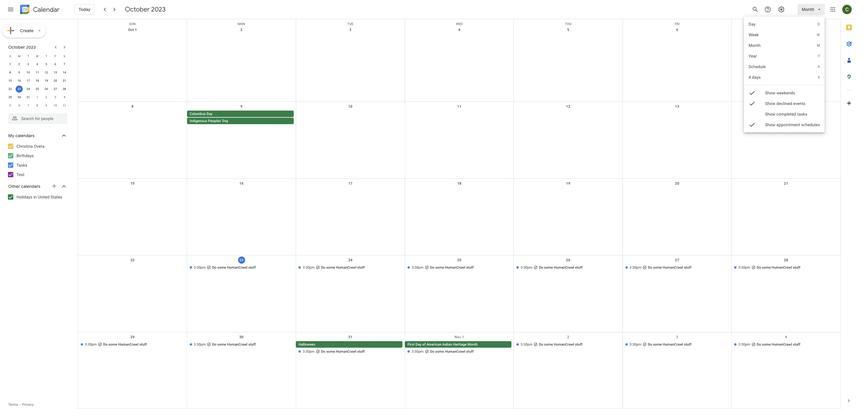 Task type: vqa. For each thing, say whether or not it's contained in the screenshot.


Task type: locate. For each thing, give the bounding box(es) containing it.
1 vertical spatial 20
[[676, 181, 680, 185]]

0 horizontal spatial 11
[[36, 71, 39, 74]]

my calendars button
[[1, 131, 73, 140]]

18
[[36, 79, 39, 82], [458, 181, 462, 185]]

0 vertical spatial 25
[[36, 87, 39, 91]]

1 vertical spatial 12
[[567, 105, 571, 109]]

2 show from the top
[[766, 101, 776, 106]]

0 horizontal spatial w
[[36, 54, 39, 58]]

0 vertical spatial 31
[[27, 96, 30, 99]]

0 horizontal spatial 30
[[18, 96, 21, 99]]

23 cell
[[15, 85, 24, 93]]

0 vertical spatial calendars
[[15, 133, 35, 138]]

month button
[[799, 2, 825, 17]]

terms link
[[8, 403, 18, 407]]

october up sun
[[125, 5, 150, 14]]

check checkbox item down weekends
[[744, 98, 825, 109]]

show for show declined events
[[766, 101, 776, 106]]

0 horizontal spatial t
[[27, 54, 29, 58]]

month right heritage
[[468, 342, 478, 346]]

10
[[27, 71, 30, 74], [54, 104, 57, 107], [349, 105, 353, 109]]

first day of american indian heritage month
[[408, 342, 478, 346]]

1 down 25 element on the left of page
[[36, 96, 38, 99]]

check checkbox item up declined
[[744, 88, 825, 98]]

w
[[817, 33, 821, 37], [36, 54, 39, 58]]

30
[[18, 96, 21, 99], [240, 335, 244, 339]]

27
[[54, 87, 57, 91], [676, 258, 680, 262]]

16 inside "row group"
[[18, 79, 21, 82]]

1 vertical spatial m
[[18, 54, 20, 58]]

0 vertical spatial 26
[[45, 87, 48, 91]]

tue
[[348, 22, 354, 26]]

0 vertical spatial 14
[[63, 71, 66, 74]]

w down 'd' on the top right
[[817, 33, 821, 37]]

12
[[45, 71, 48, 74], [567, 105, 571, 109]]

3:30pm
[[194, 265, 206, 270], [303, 265, 315, 270], [412, 265, 424, 270], [521, 265, 533, 270], [630, 265, 642, 270], [739, 265, 751, 270], [85, 342, 97, 346], [194, 342, 206, 346], [521, 342, 533, 346], [630, 342, 642, 346], [739, 342, 751, 346], [303, 349, 315, 353], [412, 349, 424, 353]]

0 horizontal spatial 13
[[54, 71, 57, 74]]

fri
[[676, 22, 680, 26]]

0 vertical spatial w
[[817, 33, 821, 37]]

1 check from the top
[[749, 89, 756, 96]]

24
[[27, 87, 30, 91], [349, 258, 353, 262]]

t left f
[[45, 54, 47, 58]]

12 for october 2023
[[45, 71, 48, 74]]

show inside checkbox item
[[766, 112, 776, 116]]

13 for october 2023
[[54, 71, 57, 74]]

1
[[135, 28, 137, 32], [9, 63, 11, 66], [36, 96, 38, 99], [462, 335, 465, 339]]

1 horizontal spatial 22
[[131, 258, 135, 262]]

1 horizontal spatial 8
[[36, 104, 38, 107]]

peoples'
[[208, 119, 222, 123]]

17
[[27, 79, 30, 82], [349, 181, 353, 185]]

28 element
[[61, 86, 68, 93]]

21 element
[[61, 77, 68, 84]]

20 inside "row group"
[[54, 79, 57, 82]]

0 horizontal spatial 20
[[54, 79, 57, 82]]

13 element
[[52, 69, 59, 76]]

days
[[753, 75, 761, 80]]

6 for 1
[[55, 63, 56, 66]]

0 horizontal spatial 19
[[45, 79, 48, 82]]

1 horizontal spatial month
[[749, 43, 761, 48]]

1 horizontal spatial 15
[[131, 181, 135, 185]]

5 inside "november 5" element
[[9, 104, 11, 107]]

t
[[27, 54, 29, 58], [45, 54, 47, 58]]

6 down 30 element
[[18, 104, 20, 107]]

0 vertical spatial 17
[[27, 79, 30, 82]]

show for show weekends
[[766, 91, 776, 95]]

calendar element
[[19, 4, 60, 17]]

1 vertical spatial october
[[8, 45, 25, 50]]

do some humancrawl stuff
[[212, 265, 256, 270], [321, 265, 365, 270], [430, 265, 474, 270], [539, 265, 583, 270], [648, 265, 692, 270], [757, 265, 801, 270], [103, 342, 147, 346], [212, 342, 256, 346], [539, 342, 583, 346], [648, 342, 692, 346], [757, 342, 801, 346], [321, 349, 365, 353], [430, 349, 474, 353]]

0 horizontal spatial month
[[468, 342, 478, 346]]

13 inside "row group"
[[54, 71, 57, 74]]

0 horizontal spatial 10
[[27, 71, 30, 74]]

day inside button
[[416, 342, 422, 346]]

4 days
[[749, 75, 761, 80]]

month inside "dropdown button"
[[802, 7, 815, 12]]

month down week
[[749, 43, 761, 48]]

cell
[[78, 111, 187, 125], [187, 111, 296, 125], [296, 111, 405, 125], [405, 111, 514, 125], [623, 111, 732, 125], [732, 111, 841, 125], [78, 264, 187, 271], [296, 341, 405, 355], [405, 341, 514, 355]]

11 element
[[34, 69, 41, 76]]

5 up 12 'element'
[[46, 63, 47, 66]]

show left weekends
[[766, 91, 776, 95]]

5 down thu
[[568, 28, 570, 32]]

check checkbox item down show completed tasks
[[744, 119, 825, 130]]

1 horizontal spatial 27
[[676, 258, 680, 262]]

create
[[20, 28, 34, 33]]

7 up 14 element
[[64, 63, 65, 66]]

1 horizontal spatial 9
[[46, 104, 47, 107]]

m inside 'month' menu item
[[817, 43, 821, 47]]

1 vertical spatial october 2023
[[8, 45, 36, 50]]

0 horizontal spatial 23
[[18, 87, 21, 91]]

25 inside 25 element
[[36, 87, 39, 91]]

d
[[818, 22, 821, 26]]

week menu item
[[744, 29, 825, 40]]

17 inside grid
[[349, 181, 353, 185]]

october 2023 down create popup button
[[8, 45, 36, 50]]

4 inside 'menu item'
[[749, 75, 752, 80]]

1 horizontal spatial m
[[817, 43, 821, 47]]

m up y
[[817, 43, 821, 47]]

1 up "15" element
[[9, 63, 11, 66]]

1 horizontal spatial 28
[[785, 258, 789, 262]]

9 inside row
[[46, 104, 47, 107]]

0 vertical spatial 6
[[677, 28, 679, 32]]

0 horizontal spatial 9
[[18, 71, 20, 74]]

29 element
[[7, 94, 14, 101]]

25 element
[[34, 86, 41, 93]]

1 vertical spatial 19
[[567, 181, 571, 185]]

0 horizontal spatial 15
[[8, 79, 12, 82]]

tab list
[[842, 19, 858, 392]]

privacy link
[[22, 403, 34, 407]]

9 for october 2023
[[18, 71, 20, 74]]

3 show from the top
[[766, 112, 776, 116]]

oct 1
[[128, 28, 137, 32]]

october 2023
[[125, 5, 166, 14], [8, 45, 36, 50]]

5 down 29 'element'
[[9, 104, 11, 107]]

25
[[36, 87, 39, 91], [458, 258, 462, 262]]

1 vertical spatial 5
[[46, 63, 47, 66]]

1 horizontal spatial 2023
[[151, 5, 166, 14]]

20
[[54, 79, 57, 82], [676, 181, 680, 185]]

13 for sun
[[676, 105, 680, 109]]

1 vertical spatial 16
[[240, 181, 244, 185]]

check
[[749, 89, 756, 96], [749, 100, 756, 107], [749, 121, 756, 128]]

grid containing oct 1
[[78, 19, 841, 409]]

29 inside 'element'
[[8, 96, 12, 99]]

22
[[8, 87, 12, 91], [131, 258, 135, 262]]

weekends
[[777, 91, 796, 95]]

november 9 element
[[43, 102, 50, 109]]

6
[[677, 28, 679, 32], [55, 63, 56, 66], [18, 104, 20, 107]]

4 show from the top
[[766, 122, 776, 127]]

1 vertical spatial 27
[[676, 258, 680, 262]]

grid
[[78, 19, 841, 409]]

1 horizontal spatial 6
[[55, 63, 56, 66]]

nov 1
[[455, 335, 465, 339]]

calendars inside other calendars dropdown button
[[21, 184, 40, 189]]

october 2023 up sun
[[125, 5, 166, 14]]

m inside row
[[18, 54, 20, 58]]

0 vertical spatial 13
[[54, 71, 57, 74]]

1 horizontal spatial 13
[[676, 105, 680, 109]]

w inside menu item
[[817, 33, 821, 37]]

0 vertical spatial month
[[802, 7, 815, 12]]

1 s from the left
[[9, 54, 11, 58]]

november 11 element
[[61, 102, 68, 109]]

day inside menu item
[[749, 22, 756, 27]]

1 horizontal spatial 18
[[458, 181, 462, 185]]

1 horizontal spatial 14
[[785, 105, 789, 109]]

31 inside "row group"
[[27, 96, 30, 99]]

0 vertical spatial october
[[125, 5, 150, 14]]

october down create popup button
[[8, 45, 25, 50]]

0 vertical spatial 30
[[18, 96, 21, 99]]

1 vertical spatial 21
[[785, 181, 789, 185]]

humancrawl
[[227, 265, 248, 270], [336, 265, 357, 270], [445, 265, 466, 270], [554, 265, 575, 270], [663, 265, 684, 270], [772, 265, 793, 270], [118, 342, 139, 346], [227, 342, 248, 346], [554, 342, 575, 346], [663, 342, 684, 346], [772, 342, 793, 346], [336, 349, 357, 353], [445, 349, 466, 353]]

0 horizontal spatial october
[[8, 45, 25, 50]]

year
[[749, 54, 757, 58]]

1 horizontal spatial 12
[[567, 105, 571, 109]]

0 vertical spatial 19
[[45, 79, 48, 82]]

0 horizontal spatial 21
[[63, 79, 66, 82]]

2 horizontal spatial 9
[[241, 105, 243, 109]]

0 horizontal spatial 12
[[45, 71, 48, 74]]

2 vertical spatial check
[[749, 121, 756, 128]]

10 element
[[25, 69, 32, 76]]

16
[[18, 79, 21, 82], [240, 181, 244, 185]]

row group
[[6, 60, 69, 110]]

my calendars
[[8, 133, 35, 138]]

2 horizontal spatial 5
[[568, 28, 570, 32]]

8 for october 2023
[[9, 71, 11, 74]]

9 for sun
[[241, 105, 243, 109]]

1 horizontal spatial october 2023
[[125, 5, 166, 14]]

26 element
[[43, 86, 50, 93]]

0 horizontal spatial m
[[18, 54, 20, 58]]

0 horizontal spatial 28
[[63, 87, 66, 91]]

1 vertical spatial 17
[[349, 181, 353, 185]]

row
[[78, 19, 841, 26], [78, 25, 841, 102], [6, 52, 69, 60], [6, 60, 69, 68], [6, 68, 69, 77], [6, 77, 69, 85], [6, 85, 69, 93], [6, 93, 69, 101], [6, 101, 69, 110], [78, 102, 841, 179], [78, 179, 841, 255], [78, 255, 841, 332], [78, 332, 841, 409]]

6 down the "fri"
[[677, 28, 679, 32]]

november 7 element
[[25, 102, 32, 109]]

31 up halloween button
[[349, 335, 353, 339]]

31
[[27, 96, 30, 99], [349, 335, 353, 339]]

day
[[749, 22, 756, 27], [207, 112, 213, 116], [223, 119, 228, 123], [416, 342, 422, 346]]

24 element
[[25, 86, 32, 93]]

t up 10 element
[[27, 54, 29, 58]]

row containing 5
[[6, 101, 69, 110]]

28 inside 28 element
[[63, 87, 66, 91]]

1 horizontal spatial 21
[[785, 181, 789, 185]]

calendars up in
[[21, 184, 40, 189]]

15
[[8, 79, 12, 82], [131, 181, 135, 185]]

0 horizontal spatial 31
[[27, 96, 30, 99]]

christina
[[17, 144, 33, 149]]

1 vertical spatial check
[[749, 100, 756, 107]]

11
[[36, 71, 39, 74], [63, 104, 66, 107], [458, 105, 462, 109]]

stuff
[[249, 265, 256, 270], [358, 265, 365, 270], [467, 265, 474, 270], [576, 265, 583, 270], [685, 265, 692, 270], [794, 265, 801, 270], [139, 342, 147, 346], [249, 342, 256, 346], [576, 342, 583, 346], [685, 342, 692, 346], [794, 342, 801, 346], [358, 349, 365, 353], [467, 349, 474, 353]]

23 inside '23, today' element
[[18, 87, 21, 91]]

w up 11 element
[[36, 54, 39, 58]]

1 horizontal spatial 16
[[240, 181, 244, 185]]

october 2023 grid
[[6, 52, 69, 110]]

day up week
[[749, 22, 756, 27]]

23
[[18, 87, 21, 91], [240, 258, 244, 262]]

0 vertical spatial m
[[817, 43, 821, 47]]

14 inside 14 element
[[63, 71, 66, 74]]

in
[[33, 195, 37, 199]]

check for show weekends
[[749, 89, 756, 96]]

privacy
[[22, 403, 34, 407]]

calendars
[[15, 133, 35, 138], [21, 184, 40, 189]]

1 show from the top
[[766, 91, 776, 95]]

first day of american indian heritage month button
[[405, 341, 512, 348]]

1 horizontal spatial t
[[45, 54, 47, 58]]

1 horizontal spatial s
[[64, 54, 65, 58]]

halloween button
[[296, 341, 403, 348]]

6 for oct 1
[[677, 28, 679, 32]]

7 down 31 element
[[27, 104, 29, 107]]

2 horizontal spatial 10
[[349, 105, 353, 109]]

30 inside "row group"
[[18, 96, 21, 99]]

terms
[[8, 403, 18, 407]]

calendars up christina
[[15, 133, 35, 138]]

show left declined
[[766, 101, 776, 106]]

1 check checkbox item from the top
[[744, 88, 825, 98]]

11 for october 2023
[[36, 71, 39, 74]]

october
[[125, 5, 150, 14], [8, 45, 25, 50]]

13
[[54, 71, 57, 74], [676, 105, 680, 109]]

0 vertical spatial 23
[[18, 87, 21, 91]]

5 for oct 1
[[568, 28, 570, 32]]

some
[[218, 265, 226, 270], [327, 265, 335, 270], [436, 265, 444, 270], [545, 265, 553, 270], [654, 265, 662, 270], [763, 265, 771, 270], [109, 342, 117, 346], [218, 342, 226, 346], [545, 342, 553, 346], [654, 342, 662, 346], [763, 342, 771, 346], [327, 349, 335, 353], [436, 349, 444, 353]]

w inside row
[[36, 54, 39, 58]]

3 check from the top
[[749, 121, 756, 128]]

0 horizontal spatial 6
[[18, 104, 20, 107]]

calendars inside my calendars dropdown button
[[15, 133, 35, 138]]

indian
[[443, 342, 453, 346]]

column header
[[733, 19, 841, 25]]

show
[[766, 91, 776, 95], [766, 101, 776, 106], [766, 112, 776, 116], [766, 122, 776, 127]]

1 horizontal spatial october
[[125, 5, 150, 14]]

1 vertical spatial 28
[[785, 258, 789, 262]]

12 element
[[43, 69, 50, 76]]

month right settings menu image
[[802, 7, 815, 12]]

november 1 element
[[34, 94, 41, 101]]

31 for nov 1
[[349, 335, 353, 339]]

1 vertical spatial 29
[[131, 335, 135, 339]]

0 vertical spatial 5
[[568, 28, 570, 32]]

my calendars list
[[1, 142, 73, 179]]

0 vertical spatial 24
[[27, 87, 30, 91]]

other calendars button
[[1, 182, 73, 191]]

14 up show completed tasks
[[785, 105, 789, 109]]

0 vertical spatial 22
[[8, 87, 12, 91]]

31 down 24 element
[[27, 96, 30, 99]]

27 element
[[52, 86, 59, 93]]

8 inside row
[[36, 104, 38, 107]]

6 down f
[[55, 63, 56, 66]]

holidays
[[17, 195, 32, 199]]

1 horizontal spatial 31
[[349, 335, 353, 339]]

m up 16 element
[[18, 54, 20, 58]]

day left of
[[416, 342, 422, 346]]

0 vertical spatial 27
[[54, 87, 57, 91]]

0 horizontal spatial s
[[9, 54, 11, 58]]

2 horizontal spatial 6
[[677, 28, 679, 32]]

show appointment schedules
[[766, 122, 821, 127]]

check checkbox item
[[744, 88, 825, 98], [744, 98, 825, 109], [744, 119, 825, 130]]

9 down the november 2 element
[[46, 104, 47, 107]]

test
[[17, 172, 24, 177]]

12 inside 'element'
[[45, 71, 48, 74]]

1 vertical spatial 14
[[785, 105, 789, 109]]

tasks
[[17, 163, 27, 167]]

s up "15" element
[[9, 54, 11, 58]]

9 up 16 element
[[18, 71, 20, 74]]

m for month
[[817, 43, 821, 47]]

18 inside "row group"
[[36, 79, 39, 82]]

2 check from the top
[[749, 100, 756, 107]]

november 10 element
[[52, 102, 59, 109]]

2 horizontal spatial 11
[[458, 105, 462, 109]]

month
[[802, 7, 815, 12], [749, 43, 761, 48], [468, 342, 478, 346]]

november 8 element
[[34, 102, 41, 109]]

1 vertical spatial 23
[[240, 258, 244, 262]]

0 vertical spatial 15
[[8, 79, 12, 82]]

14 for sun
[[785, 105, 789, 109]]

20 element
[[52, 77, 59, 84]]

0 vertical spatial 20
[[54, 79, 57, 82]]

9 up the columbus day button
[[241, 105, 243, 109]]

1 vertical spatial 26
[[567, 258, 571, 262]]

8 for sun
[[132, 105, 134, 109]]

14 up 21 element
[[63, 71, 66, 74]]

0 horizontal spatial 22
[[8, 87, 12, 91]]

10 for sun
[[349, 105, 353, 109]]

show left completed
[[766, 112, 776, 116]]

check for show appointment schedules
[[749, 121, 756, 128]]

terms – privacy
[[8, 403, 34, 407]]

appointment
[[777, 122, 801, 127]]

5
[[568, 28, 570, 32], [46, 63, 47, 66], [9, 104, 11, 107]]

28
[[63, 87, 66, 91], [785, 258, 789, 262]]

None search field
[[0, 111, 73, 124]]

0 horizontal spatial 5
[[9, 104, 11, 107]]

4
[[459, 28, 461, 32], [36, 63, 38, 66], [749, 75, 752, 80], [64, 96, 65, 99], [786, 335, 788, 339]]

7
[[64, 63, 65, 66], [27, 104, 29, 107]]

show left appointment on the right
[[766, 122, 776, 127]]

s right f
[[64, 54, 65, 58]]

15 inside "row group"
[[8, 79, 12, 82]]

menu
[[744, 17, 825, 136]]

2 horizontal spatial month
[[802, 7, 815, 12]]

month inside button
[[468, 342, 478, 346]]



Task type: describe. For each thing, give the bounding box(es) containing it.
sun
[[129, 22, 136, 26]]

overa
[[34, 144, 44, 149]]

calendar heading
[[32, 5, 60, 14]]

columbus
[[190, 112, 206, 116]]

indigenous
[[190, 119, 207, 123]]

1 vertical spatial 15
[[131, 181, 135, 185]]

24 inside "row group"
[[27, 87, 30, 91]]

states
[[51, 195, 62, 199]]

27 inside "row group"
[[54, 87, 57, 91]]

calendars for other calendars
[[21, 184, 40, 189]]

today button
[[75, 2, 94, 17]]

1 horizontal spatial 11
[[63, 104, 66, 107]]

22 element
[[7, 86, 14, 93]]

1 vertical spatial 2023
[[26, 45, 36, 50]]

19 element
[[43, 77, 50, 84]]

0 vertical spatial 7
[[64, 63, 65, 66]]

columbus day button
[[187, 111, 294, 117]]

holidays in united states
[[17, 195, 62, 199]]

5 for 1
[[46, 63, 47, 66]]

16 element
[[16, 77, 23, 84]]

day right the peoples'
[[223, 119, 228, 123]]

schedule
[[749, 64, 766, 69]]

month inside menu item
[[749, 43, 761, 48]]

14 for october 2023
[[63, 71, 66, 74]]

indigenous peoples' day button
[[187, 118, 294, 124]]

y
[[818, 54, 821, 58]]

of
[[423, 342, 426, 346]]

christina overa
[[17, 144, 44, 149]]

12 for sun
[[567, 105, 571, 109]]

row group containing 1
[[6, 60, 69, 110]]

row containing s
[[6, 52, 69, 60]]

main drawer image
[[7, 6, 14, 13]]

–
[[19, 403, 21, 407]]

4 days menu item
[[744, 72, 825, 83]]

birthdays
[[17, 153, 34, 158]]

10 for october 2023
[[27, 71, 30, 74]]

22 inside "row group"
[[8, 87, 12, 91]]

1 right oct
[[135, 28, 137, 32]]

wed
[[456, 22, 463, 26]]

1 horizontal spatial 19
[[567, 181, 571, 185]]

f
[[55, 54, 56, 58]]

1 vertical spatial 22
[[131, 258, 135, 262]]

1 horizontal spatial 10
[[54, 104, 57, 107]]

check for show declined events
[[749, 100, 756, 107]]

november 6 element
[[16, 102, 23, 109]]

Search for people text field
[[12, 113, 64, 124]]

settings menu image
[[779, 6, 786, 13]]

15 element
[[7, 77, 14, 84]]

menu containing check
[[744, 17, 825, 136]]

show for show appointment schedules
[[766, 122, 776, 127]]

first
[[408, 342, 415, 346]]

29 for nov 1
[[131, 335, 135, 339]]

row containing sun
[[78, 19, 841, 26]]

month menu item
[[744, 40, 825, 51]]

columbus day indigenous peoples' day
[[190, 112, 228, 123]]

completed
[[777, 112, 797, 116]]

day menu item
[[744, 19, 825, 29]]

cell containing first day of american indian heritage month
[[405, 341, 514, 355]]

november 4 element
[[61, 94, 68, 101]]

1 t from the left
[[27, 54, 29, 58]]

other calendars
[[8, 184, 40, 189]]

tasks
[[798, 112, 808, 116]]

29 for 1
[[8, 96, 12, 99]]

add other calendars image
[[51, 183, 57, 189]]

nov
[[455, 335, 461, 339]]

schedule menu item
[[744, 61, 825, 72]]

week
[[749, 32, 759, 37]]

united
[[38, 195, 50, 199]]

heritage
[[453, 342, 467, 346]]

row containing 1
[[6, 60, 69, 68]]

a
[[818, 65, 821, 69]]

today
[[79, 7, 90, 12]]

17 element
[[25, 77, 32, 84]]

oct
[[128, 28, 134, 32]]

17 inside 17 element
[[27, 79, 30, 82]]

1 right nov
[[462, 335, 465, 339]]

30 for nov 1
[[240, 335, 244, 339]]

calendar
[[33, 5, 60, 14]]

0 vertical spatial october 2023
[[125, 5, 166, 14]]

row containing oct 1
[[78, 25, 841, 102]]

declined
[[777, 101, 793, 106]]

american
[[427, 342, 442, 346]]

thu
[[566, 22, 572, 26]]

1 horizontal spatial 20
[[676, 181, 680, 185]]

events
[[794, 101, 806, 106]]

show for show completed tasks
[[766, 112, 776, 116]]

2 s from the left
[[64, 54, 65, 58]]

0 vertical spatial 2023
[[151, 5, 166, 14]]

31 element
[[25, 94, 32, 101]]

26 inside 26 element
[[45, 87, 48, 91]]

31 for 1
[[27, 96, 30, 99]]

halloween
[[299, 342, 315, 346]]

create button
[[2, 24, 46, 38]]

14 element
[[61, 69, 68, 76]]

mon
[[238, 22, 245, 26]]

18 inside grid
[[458, 181, 462, 185]]

my
[[8, 133, 14, 138]]

2 check checkbox item from the top
[[744, 98, 825, 109]]

0 horizontal spatial 7
[[27, 104, 29, 107]]

30 element
[[16, 94, 23, 101]]

november 2 element
[[43, 94, 50, 101]]

m for s
[[18, 54, 20, 58]]

cell containing columbus day
[[187, 111, 296, 125]]

26 inside grid
[[567, 258, 571, 262]]

november 3 element
[[52, 94, 59, 101]]

calendars for my calendars
[[15, 133, 35, 138]]

18 element
[[34, 77, 41, 84]]

other
[[8, 184, 20, 189]]

11 for sun
[[458, 105, 462, 109]]

show weekends
[[766, 91, 796, 95]]

show completed tasks checkbox item
[[744, 92, 825, 136]]

schedules
[[802, 122, 821, 127]]

3 check checkbox item from the top
[[744, 119, 825, 130]]

1 vertical spatial 24
[[349, 258, 353, 262]]

23, today element
[[16, 86, 23, 93]]

november 5 element
[[7, 102, 14, 109]]

19 inside 'element'
[[45, 79, 48, 82]]

show declined events
[[766, 101, 806, 106]]

x
[[818, 75, 821, 79]]

2 t from the left
[[45, 54, 47, 58]]

30 for 1
[[18, 96, 21, 99]]

1 vertical spatial 25
[[458, 258, 462, 262]]

0 horizontal spatial october 2023
[[8, 45, 36, 50]]

cell containing halloween
[[296, 341, 405, 355]]

show completed tasks
[[766, 112, 808, 116]]

year menu item
[[744, 51, 825, 61]]

21 inside "row group"
[[63, 79, 66, 82]]

day up the peoples'
[[207, 112, 213, 116]]



